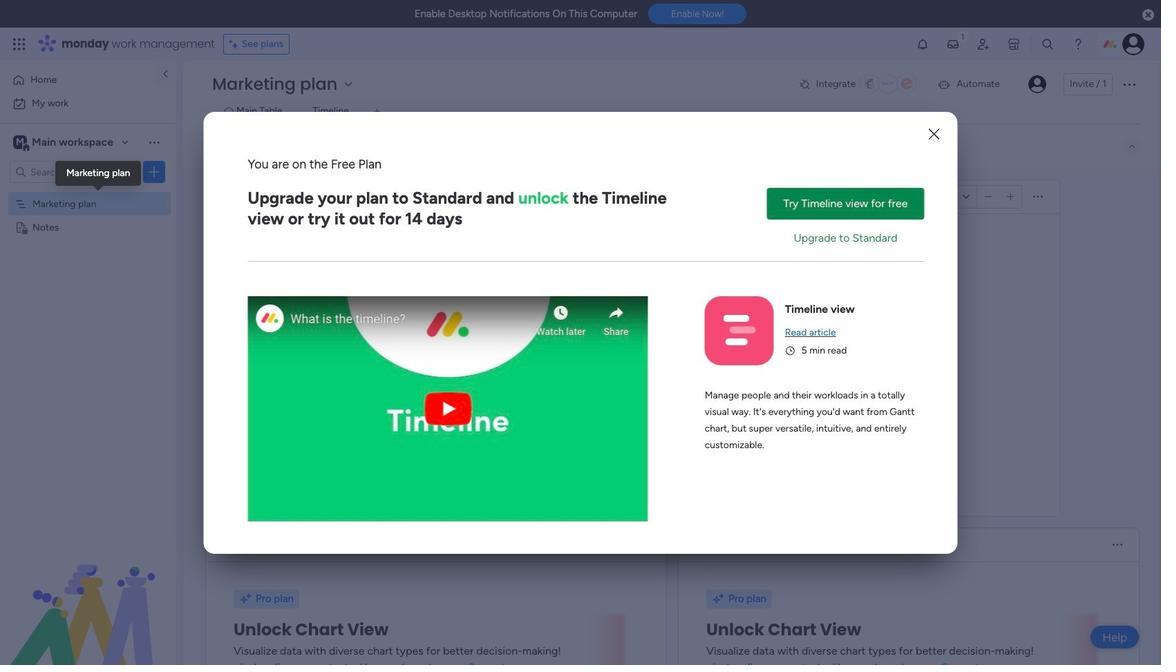 Task type: locate. For each thing, give the bounding box(es) containing it.
1 horizontal spatial kendall parks image
[[1123, 33, 1145, 55]]

tab
[[366, 101, 388, 123]]

collapse image
[[1127, 141, 1138, 152]]

dapulse close image
[[1143, 8, 1155, 22]]

private board image
[[15, 221, 28, 234]]

kendall parks image down search everything icon
[[1029, 75, 1047, 93]]

Search in workspace field
[[29, 164, 115, 180]]

option
[[8, 69, 147, 91], [8, 93, 168, 115], [0, 191, 176, 194]]

1 vertical spatial option
[[8, 93, 168, 115]]

None field
[[226, 188, 392, 206], [226, 537, 269, 554], [226, 188, 392, 206], [226, 537, 269, 554]]

select product image
[[12, 37, 26, 51]]

0 horizontal spatial kendall parks image
[[1029, 75, 1047, 93]]

kendall parks image down dapulse close 'icon'
[[1123, 33, 1145, 55]]

main content
[[183, 169, 1162, 666]]

kendall parks image
[[1123, 33, 1145, 55], [1029, 75, 1047, 93]]

add view image
[[374, 107, 380, 117]]

workspace selection element
[[13, 134, 115, 152]]

update feed image
[[947, 37, 960, 51]]

v2 plus image
[[1007, 192, 1014, 202]]

list box
[[0, 189, 176, 426]]

2 vertical spatial option
[[0, 191, 176, 194]]

tab list
[[209, 101, 1141, 124]]



Task type: vqa. For each thing, say whether or not it's contained in the screenshot.
Public Dashboard icon Add To Favorites image
no



Task type: describe. For each thing, give the bounding box(es) containing it.
0 vertical spatial kendall parks image
[[1123, 33, 1145, 55]]

lottie animation image
[[0, 526, 176, 666]]

invite members image
[[977, 37, 991, 51]]

notifications image
[[916, 37, 930, 51]]

more dots image
[[1113, 540, 1123, 551]]

payments.pricing.features.titles.timeline image
[[723, 315, 756, 346]]

0 vertical spatial option
[[8, 69, 147, 91]]

lottie animation element
[[0, 526, 176, 666]]

monday marketplace image
[[1007, 37, 1021, 51]]

v2 minus image
[[985, 192, 992, 202]]

chart click to edit element
[[698, 536, 743, 555]]

help image
[[1072, 37, 1085, 51]]

1 image
[[957, 28, 969, 44]]

see plans image
[[229, 37, 242, 52]]

1 vertical spatial kendall parks image
[[1029, 75, 1047, 93]]

search everything image
[[1041, 37, 1055, 51]]

more dots image
[[1034, 192, 1043, 202]]

workspace image
[[13, 135, 27, 150]]



